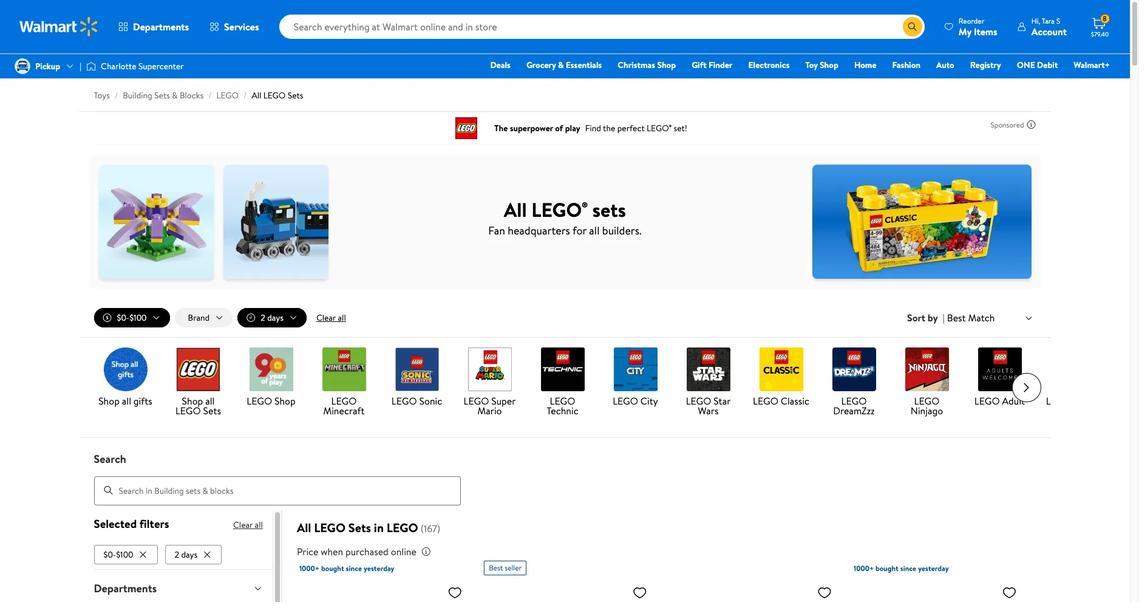 Task type: vqa. For each thing, say whether or not it's contained in the screenshot.
EVERYTHING PARENTS-TO-BE NEED FOR BABIES.
no



Task type: locate. For each thing, give the bounding box(es) containing it.
all down search in building sets & blocks search box
[[255, 519, 263, 531]]

lego down "lego ninjago" image
[[915, 394, 940, 408]]

days up lego shop image
[[267, 312, 284, 324]]

best right by
[[948, 311, 967, 324]]

christmas shop
[[618, 59, 676, 71]]

shop all lego sets image
[[177, 348, 220, 391]]

/ left 'lego' link
[[209, 89, 212, 101]]

1 vertical spatial &
[[172, 89, 178, 101]]

clear all up lego minecraft image
[[317, 312, 346, 324]]

since down the price when purchased online
[[346, 563, 362, 573]]

$0-$100 up shop all gifts image
[[117, 312, 147, 324]]

/ right toys link
[[115, 89, 118, 101]]

yesterday up lego speed champions 2 fast 2 furious nissan skyline gt-r (r34)  76917 race car toy model building kit, collectible with racer minifigure, 2023 set for kids image
[[919, 563, 950, 573]]

all right 'lego' link
[[252, 89, 262, 101]]

clear all button down search in building sets & blocks search box
[[233, 515, 263, 534]]

 image
[[15, 58, 30, 74]]

1000+ bought since yesterday
[[299, 563, 395, 573], [854, 563, 950, 573]]

all
[[590, 223, 600, 238], [338, 312, 346, 324], [122, 394, 131, 408], [205, 394, 215, 408], [255, 519, 263, 531]]

sonic
[[420, 394, 443, 408]]

0 horizontal spatial bought
[[321, 563, 344, 573]]

$0-$100
[[117, 312, 147, 324], [104, 549, 133, 561]]

since for lego speed champions 2 fast 2 furious nissan skyline gt-r (r34)  76917 race car toy model building kit, collectible with racer minifigure, 2023 set for kids image
[[901, 563, 917, 573]]

0 vertical spatial |
[[80, 60, 81, 72]]

charlotte
[[101, 60, 136, 72]]

2 horizontal spatial all
[[504, 196, 527, 223]]

builders.
[[603, 223, 642, 238]]

all inside sort and filter section element
[[338, 312, 346, 324]]

days up departments tab in the left of the page
[[181, 549, 198, 561]]

lego for lego ninjago
[[915, 394, 940, 408]]

auto
[[937, 59, 955, 71]]

lego up when
[[314, 519, 346, 536]]

1 horizontal spatial since
[[901, 563, 917, 573]]

lego inside lego super mario
[[464, 394, 489, 408]]

headquarters
[[508, 223, 571, 238]]

lego super mario link
[[458, 348, 522, 418]]

lego inside 'shop all lego sets'
[[176, 404, 201, 418]]

christmas shop link
[[613, 58, 682, 72]]

departments inside departments dropdown button
[[94, 581, 157, 596]]

0 vertical spatial clear all
[[317, 312, 346, 324]]

toys link
[[94, 89, 110, 101]]

1 horizontal spatial all
[[297, 519, 311, 536]]

lego inside lego minecraft
[[332, 394, 357, 408]]

list
[[94, 543, 263, 565]]

$0-$100 down selected
[[104, 549, 133, 561]]

1 since from the left
[[346, 563, 362, 573]]

lego minecraft image
[[322, 348, 366, 391]]

$0-$100 list item
[[94, 543, 160, 565]]

$0-$100 button
[[94, 308, 170, 328]]

$0- up shop all gifts image
[[117, 312, 130, 324]]

lego left city
[[613, 394, 639, 408]]

lego classic image
[[760, 348, 804, 391]]

reorder
[[959, 15, 985, 26]]

walmart image
[[19, 17, 98, 36]]

0 horizontal spatial days
[[181, 549, 198, 561]]

|
[[80, 60, 81, 72], [943, 311, 945, 325]]

0 horizontal spatial 2 days
[[175, 549, 198, 561]]

bought up lego speed champions 2 fast 2 furious nissan skyline gt-r (r34)  76917 race car toy model building kit, collectible with racer minifigure, 2023 set for kids image
[[876, 563, 899, 573]]

shop all lego sets
[[176, 394, 221, 418]]

1 1000+ bought since yesterday from the left
[[299, 563, 395, 573]]

lego left star
[[686, 394, 712, 408]]

sets
[[593, 196, 626, 223]]

2 1000+ from the left
[[854, 563, 875, 573]]

1 yesterday from the left
[[364, 563, 395, 573]]

1 vertical spatial 2 days
[[175, 549, 198, 561]]

clear
[[317, 312, 336, 324], [233, 519, 253, 531]]

Search in Building sets & blocks search field
[[94, 476, 461, 505]]

departments
[[133, 20, 189, 33], [94, 581, 157, 596]]

1 vertical spatial |
[[943, 311, 945, 325]]

| right pickup
[[80, 60, 81, 72]]

0 horizontal spatial $0-
[[104, 549, 116, 561]]

$79.40
[[1092, 30, 1110, 38]]

0 horizontal spatial yesterday
[[364, 563, 395, 573]]

1 horizontal spatial /
[[209, 89, 212, 101]]

shop right toy
[[820, 59, 839, 71]]

2 days inside 2 days dropdown button
[[261, 312, 284, 324]]

lego super mario
[[464, 394, 516, 418]]

days inside 2 days dropdown button
[[267, 312, 284, 324]]

lego down shop all lego sets image
[[176, 404, 201, 418]]

best match button
[[945, 310, 1037, 326]]

1 horizontal spatial clear
[[317, 312, 336, 324]]

$0-
[[117, 312, 130, 324], [104, 549, 116, 561]]

shop all gifts
[[99, 394, 152, 408]]

lego left sonic
[[392, 394, 417, 408]]

online
[[391, 545, 417, 558]]

all for lego®
[[504, 196, 527, 223]]

0 vertical spatial $100
[[130, 312, 147, 324]]

1 vertical spatial clear all
[[233, 519, 263, 531]]

lego for lego star wars
[[686, 394, 712, 408]]

0 vertical spatial days
[[267, 312, 284, 324]]

$0- down selected
[[104, 549, 116, 561]]

&
[[558, 59, 564, 71], [172, 89, 178, 101]]

0 horizontal spatial 1000+ bought since yesterday
[[299, 563, 395, 573]]

shop for lego shop
[[275, 394, 296, 408]]

lego right in
[[387, 519, 418, 536]]

bought for lego speed champions 2 fast 2 furious nissan skyline gt-r (r34)  76917 race car toy model building kit, collectible with racer minifigure, 2023 set for kids image
[[876, 563, 899, 573]]

clear all down search in building sets & blocks search box
[[233, 519, 263, 531]]

all left lego®
[[504, 196, 527, 223]]

& left blocks
[[172, 89, 178, 101]]

1 vertical spatial $0-
[[104, 549, 116, 561]]

2 yesterday from the left
[[919, 563, 950, 573]]

1 vertical spatial days
[[181, 549, 198, 561]]

lego city image
[[614, 348, 658, 391]]

1 bought from the left
[[321, 563, 344, 573]]

shop down lego shop image
[[275, 394, 296, 408]]

0 vertical spatial best
[[948, 311, 967, 324]]

$100 inside button
[[116, 549, 133, 561]]

/
[[115, 89, 118, 101], [209, 89, 212, 101], [244, 89, 247, 101]]

shop left gifts
[[99, 394, 120, 408]]

fashion link
[[888, 58, 927, 72]]

departments down $0-$100 button
[[94, 581, 157, 596]]

shop right christmas
[[658, 59, 676, 71]]

1 vertical spatial 2
[[175, 549, 179, 561]]

best match
[[948, 311, 996, 324]]

all right for
[[590, 223, 600, 238]]

since up lego speed champions 2 fast 2 furious nissan skyline gt-r (r34)  76917 race car toy model building kit, collectible with racer minifigure, 2023 set for kids image
[[901, 563, 917, 573]]

0 vertical spatial 2 days
[[261, 312, 284, 324]]

applied filters section element
[[94, 516, 169, 531]]

lego inside 'lego star wars'
[[686, 394, 712, 408]]

clear all button inside sort and filter section element
[[312, 308, 351, 328]]

1 vertical spatial clear
[[233, 519, 253, 531]]

lego_adults_search_final image
[[979, 348, 1022, 391]]

selected
[[94, 516, 137, 531]]

$100 up shop all gifts image
[[130, 312, 147, 324]]

all lego sets in lego (167)
[[297, 519, 441, 536]]

lego inside the 'lego dreamzzz'
[[842, 394, 867, 408]]

& right grocery
[[558, 59, 564, 71]]

2 horizontal spatial /
[[244, 89, 247, 101]]

0 vertical spatial clear all button
[[312, 308, 351, 328]]

lego inside lego technic
[[550, 394, 576, 408]]

all down shop all lego sets image
[[205, 394, 215, 408]]

price
[[297, 545, 319, 558]]

1 vertical spatial departments
[[94, 581, 157, 596]]

1 horizontal spatial days
[[267, 312, 284, 324]]

1 horizontal spatial 1000+
[[854, 563, 875, 573]]

lego inside lego ninjago
[[915, 394, 940, 408]]

lego sonic image
[[395, 348, 439, 391]]

best for best match
[[948, 311, 967, 324]]

$0- inside button
[[104, 549, 116, 561]]

1 horizontal spatial 1000+ bought since yesterday
[[854, 563, 950, 573]]

star
[[714, 394, 731, 408]]

0 vertical spatial 2
[[261, 312, 265, 324]]

shop down shop all lego sets image
[[182, 394, 203, 408]]

lego down lego technic image
[[550, 394, 576, 408]]

best inside 'dropdown button'
[[948, 311, 967, 324]]

lego down lego dreamzzz image
[[842, 394, 867, 408]]

0 horizontal spatial clear all button
[[233, 515, 263, 534]]

yesterday for add to favorites list, lego speed champions 2 fast 2 furious nissan skyline gt-r (r34)  76917 race car toy model building kit, collectible with racer minifigure, 2023 set for kids icon
[[919, 563, 950, 573]]

search
[[94, 452, 126, 467]]

lego for lego adult
[[975, 394, 1001, 408]]

lego ninjago link
[[896, 348, 959, 418]]

1 horizontal spatial 2
[[261, 312, 265, 324]]

clear all
[[317, 312, 346, 324], [233, 519, 263, 531]]

toy shop link
[[801, 58, 845, 72]]

days
[[267, 312, 284, 324], [181, 549, 198, 561]]

2 vertical spatial all
[[297, 519, 311, 536]]

2 bought from the left
[[876, 563, 899, 573]]

lego star wars
[[686, 394, 731, 418]]

1 horizontal spatial clear all button
[[312, 308, 351, 328]]

search image
[[104, 486, 113, 495]]

1000+ bought since yesterday down the price when purchased online
[[299, 563, 395, 573]]

2 up departments tab in the left of the page
[[175, 549, 179, 561]]

wars
[[699, 404, 719, 418]]

0 vertical spatial clear
[[317, 312, 336, 324]]

fan
[[489, 223, 505, 238]]

1 horizontal spatial best
[[948, 311, 967, 324]]

lego adult link
[[969, 348, 1032, 408]]

lego inside 'link'
[[613, 394, 639, 408]]

reorder my items
[[959, 15, 998, 38]]

yesterday down purchased
[[364, 563, 395, 573]]

best left seller at the bottom
[[489, 562, 503, 573]]

0 horizontal spatial 2
[[175, 549, 179, 561]]

1 vertical spatial $100
[[116, 549, 133, 561]]

0 horizontal spatial /
[[115, 89, 118, 101]]

grocery
[[527, 59, 556, 71]]

1 1000+ from the left
[[299, 563, 320, 573]]

best for best seller
[[489, 562, 503, 573]]

2 since from the left
[[901, 563, 917, 573]]

lego left classic
[[753, 394, 779, 408]]

0 horizontal spatial |
[[80, 60, 81, 72]]

lego right blocks
[[217, 89, 239, 101]]

1 horizontal spatial clear all
[[317, 312, 346, 324]]

adult
[[1003, 394, 1026, 408]]

2 days up departments tab in the left of the page
[[175, 549, 198, 561]]

0 vertical spatial $0-
[[117, 312, 130, 324]]

2 days up lego shop image
[[261, 312, 284, 324]]

clear inside sort and filter section element
[[317, 312, 336, 324]]

clear right 2 days dropdown button
[[317, 312, 336, 324]]

1 horizontal spatial bought
[[876, 563, 899, 573]]

lego classic
[[753, 394, 810, 408]]

clear all inside button
[[317, 312, 346, 324]]

all up lego minecraft image
[[338, 312, 346, 324]]

one debit link
[[1012, 58, 1064, 72]]

0 horizontal spatial best
[[489, 562, 503, 573]]

clear down search in building sets & blocks search box
[[233, 519, 253, 531]]

0 horizontal spatial clear
[[233, 519, 253, 531]]

lego city
[[613, 394, 659, 408]]

shop all gifts image
[[104, 348, 147, 391]]

lego left adult
[[975, 394, 1001, 408]]

all inside all lego® sets fan headquarters for all builders.
[[504, 196, 527, 223]]

lego down lego minecraft image
[[332, 394, 357, 408]]

1 horizontal spatial $0-
[[117, 312, 130, 324]]

clear all for the clear all button within sort and filter section element
[[317, 312, 346, 324]]

bought down when
[[321, 563, 344, 573]]

ad disclaimer and feedback for skylinedisplayad image
[[1027, 120, 1037, 129]]

1 horizontal spatial 2 days
[[261, 312, 284, 324]]

best seller
[[489, 562, 522, 573]]

building sets & blocks link
[[123, 89, 204, 101]]

departments up supercenter
[[133, 20, 189, 33]]

1000+ bought since yesterday for the lego harry potter dobby the house-elf building toy set, makes a great birthday and christmas gift, authentically detailed build and display model of a beloved character, 76421 image
[[299, 563, 395, 573]]

christmas
[[618, 59, 656, 71]]

0 vertical spatial all
[[252, 89, 262, 101]]

lego down lego shop image
[[247, 394, 272, 408]]

2 up lego shop image
[[261, 312, 265, 324]]

0 horizontal spatial &
[[172, 89, 178, 101]]

brand
[[188, 312, 210, 324]]

sort and filter section element
[[79, 298, 1052, 337]]

2 inside 2 days dropdown button
[[261, 312, 265, 324]]

/ right 'lego' link
[[244, 89, 247, 101]]

0 horizontal spatial 1000+
[[299, 563, 320, 573]]

add to favorites list, lego speed champions 2 fast 2 furious nissan skyline gt-r (r34)  76917 race car toy model building kit, collectible with racer minifigure, 2023 set for kids image
[[1003, 585, 1017, 600]]

0 horizontal spatial since
[[346, 563, 362, 573]]

1 horizontal spatial &
[[558, 59, 564, 71]]

$100 down selected filters
[[116, 549, 133, 561]]

2 / from the left
[[209, 89, 212, 101]]

 image
[[86, 60, 96, 72]]

1000+ bought since yesterday up lego speed champions 2 fast 2 furious nissan skyline gt-r (r34)  76917 race car toy model building kit, collectible with racer minifigure, 2023 set for kids image
[[854, 563, 950, 573]]

departments button
[[84, 570, 273, 602]]

2 1000+ bought since yesterday from the left
[[854, 563, 950, 573]]

1 vertical spatial all
[[504, 196, 527, 223]]

clear all button up lego minecraft image
[[312, 308, 351, 328]]

lego left "duplo"
[[1047, 394, 1072, 408]]

1 horizontal spatial yesterday
[[919, 563, 950, 573]]

price when purchased online
[[297, 545, 417, 558]]

all left gifts
[[122, 394, 131, 408]]

lego left super at the left of page
[[464, 394, 489, 408]]

lego speed champions 2 fast 2 furious nissan skyline gt-r (r34)  76917 race car toy model building kit, collectible with racer minifigure, 2023 set for kids image
[[854, 580, 1022, 602]]

walmart+ link
[[1069, 58, 1116, 72]]

shop for christmas shop
[[658, 59, 676, 71]]

lego shop image
[[249, 348, 293, 391]]

3 / from the left
[[244, 89, 247, 101]]

all up price
[[297, 519, 311, 536]]

1 vertical spatial $0-$100
[[104, 549, 133, 561]]

0 vertical spatial departments
[[133, 20, 189, 33]]

lego minecraft the swamp adventure set 21240, creative toy with crafting table, mangrove tree and alex figure, great stocking stuffer for kids image
[[484, 580, 652, 602]]

gifts
[[134, 394, 152, 408]]

auto link
[[932, 58, 961, 72]]

| right by
[[943, 311, 945, 325]]

$100 inside dropdown button
[[130, 312, 147, 324]]

0 vertical spatial $0-$100
[[117, 312, 147, 324]]

lego for lego technic
[[550, 394, 576, 408]]

1 horizontal spatial |
[[943, 311, 945, 325]]

sets inside 'shop all lego sets'
[[203, 404, 221, 418]]

1 vertical spatial best
[[489, 562, 503, 573]]

0 horizontal spatial clear all
[[233, 519, 263, 531]]

fashion
[[893, 59, 921, 71]]

lego sonic link
[[386, 348, 449, 408]]

filters
[[140, 516, 169, 531]]



Task type: describe. For each thing, give the bounding box(es) containing it.
lego star wars link
[[677, 348, 740, 418]]

tara
[[1043, 15, 1055, 26]]

lego link
[[217, 89, 239, 101]]

lego®
[[532, 196, 588, 223]]

selected filters
[[94, 516, 169, 531]]

lego for lego classic
[[753, 394, 779, 408]]

lego for lego shop
[[247, 394, 272, 408]]

2 days button
[[165, 545, 222, 565]]

2 inside 2 days button
[[175, 549, 179, 561]]

bought for the lego harry potter dobby the house-elf building toy set, makes a great birthday and christmas gift, authentically detailed build and display model of a beloved character, 76421 image
[[321, 563, 344, 573]]

shop all gifts link
[[94, 348, 157, 408]]

pickup
[[35, 60, 60, 72]]

lego star wars 501st clone troopers battle pack set 75345 image
[[669, 580, 837, 602]]

blocks
[[180, 89, 204, 101]]

walmart+
[[1075, 59, 1111, 71]]

registry link
[[965, 58, 1007, 72]]

lego harry potter dobby the house-elf building toy set, makes a great birthday and christmas gift, authentically detailed build and display model of a beloved character, 76421 image
[[299, 580, 467, 602]]

super
[[492, 394, 516, 408]]

sort
[[908, 311, 926, 325]]

gift
[[692, 59, 707, 71]]

0 vertical spatial &
[[558, 59, 564, 71]]

all lego® sets fan headquarters for all builders.
[[489, 196, 642, 238]]

deals
[[491, 59, 511, 71]]

lego super mario image
[[468, 348, 512, 391]]

all inside all lego® sets fan headquarters for all builders.
[[590, 223, 600, 238]]

sort by |
[[908, 311, 945, 325]]

2 days inside 2 days button
[[175, 549, 198, 561]]

lego duplo link
[[1042, 348, 1105, 408]]

in
[[374, 519, 384, 536]]

all things lego®. fan headquarters for all builders. shop now image
[[89, 155, 1042, 289]]

0 horizontal spatial all
[[252, 89, 262, 101]]

shop all lego sets link
[[167, 348, 230, 418]]

legal information image
[[422, 547, 431, 556]]

hi, tara s account
[[1032, 15, 1068, 38]]

brand button
[[175, 308, 233, 328]]

lego city link
[[604, 348, 667, 408]]

next slide for chipmodulewithimages list image
[[1013, 373, 1042, 402]]

lego for lego sonic
[[392, 394, 417, 408]]

duplo
[[1075, 394, 1100, 408]]

1 vertical spatial clear all button
[[233, 515, 263, 534]]

lego dreamzzz link
[[823, 348, 886, 418]]

Search search field
[[279, 15, 925, 39]]

lego for lego minecraft
[[332, 394, 357, 408]]

building
[[123, 89, 152, 101]]

search icon image
[[908, 22, 918, 32]]

shop for toy shop
[[820, 59, 839, 71]]

1000+ for lego speed champions 2 fast 2 furious nissan skyline gt-r (r34)  76917 race car toy model building kit, collectible with racer minifigure, 2023 set for kids image
[[854, 563, 875, 573]]

ninjago
[[911, 404, 944, 418]]

add to favorites list, lego star wars 501st clone troopers battle pack set 75345 image
[[818, 585, 833, 600]]

toys
[[94, 89, 110, 101]]

services button
[[199, 12, 270, 41]]

all lego sets link
[[252, 89, 304, 101]]

hi,
[[1032, 15, 1041, 26]]

technic
[[547, 404, 579, 418]]

by
[[928, 311, 939, 325]]

toy
[[806, 59, 818, 71]]

sponsored
[[991, 119, 1025, 130]]

debit
[[1038, 59, 1059, 71]]

| inside sort and filter section element
[[943, 311, 945, 325]]

lego ninjago
[[911, 394, 944, 418]]

electronics
[[749, 59, 790, 71]]

all for lego
[[297, 519, 311, 536]]

add to favorites list, lego minecraft the swamp adventure set 21240, creative toy with crafting table, mangrove tree and alex figure, great stocking stuffer for kids image
[[633, 585, 648, 600]]

items
[[975, 25, 998, 38]]

1 / from the left
[[115, 89, 118, 101]]

2 days button
[[238, 308, 307, 328]]

$0-$100 inside button
[[104, 549, 133, 561]]

lego technic image
[[541, 348, 585, 391]]

lego duplo
[[1047, 394, 1100, 408]]

lego right 'lego' link
[[264, 89, 286, 101]]

purchased
[[346, 545, 389, 558]]

$0-$100 button
[[94, 545, 158, 565]]

all inside 'shop all lego sets'
[[205, 394, 215, 408]]

classic
[[781, 394, 810, 408]]

shop inside 'shop all lego sets'
[[182, 394, 203, 408]]

lego for lego duplo
[[1047, 394, 1072, 408]]

supercenter
[[138, 60, 184, 72]]

lego minecraft
[[324, 394, 365, 418]]

one
[[1018, 59, 1036, 71]]

departments tab
[[84, 570, 273, 602]]

lego ninjago image
[[906, 348, 949, 391]]

since for the lego harry potter dobby the house-elf building toy set, makes a great birthday and christmas gift, authentically detailed build and display model of a beloved character, 76421 image
[[346, 563, 362, 573]]

deals link
[[485, 58, 516, 72]]

s
[[1057, 15, 1061, 26]]

Search search field
[[79, 452, 1052, 505]]

2 days list item
[[165, 543, 224, 565]]

account
[[1032, 25, 1068, 38]]

match
[[969, 311, 996, 324]]

$0-$100 inside dropdown button
[[117, 312, 147, 324]]

days inside 2 days button
[[181, 549, 198, 561]]

one debit
[[1018, 59, 1059, 71]]

lego shop
[[247, 394, 296, 408]]

1000+ bought since yesterday for lego speed champions 2 fast 2 furious nissan skyline gt-r (r34)  76917 race car toy model building kit, collectible with racer minifigure, 2023 set for kids image
[[854, 563, 950, 573]]

lego dreamzzz image
[[833, 348, 877, 391]]

1000+ for the lego harry potter dobby the house-elf building toy set, makes a great birthday and christmas gift, authentically detailed build and display model of a beloved character, 76421 image
[[299, 563, 320, 573]]

lego adult
[[975, 394, 1026, 408]]

home link
[[849, 58, 883, 72]]

services
[[224, 20, 259, 33]]

lego for lego city
[[613, 394, 639, 408]]

electronics link
[[743, 58, 796, 72]]

(167)
[[421, 522, 441, 535]]

grocery & essentials link
[[521, 58, 608, 72]]

yesterday for add to favorites list, lego harry potter dobby the house-elf building toy set, makes a great birthday and christmas gift, authentically detailed build and display model of a beloved character, 76421 image
[[364, 563, 395, 573]]

my
[[959, 25, 972, 38]]

$0- inside dropdown button
[[117, 312, 130, 324]]

list containing $0-$100
[[94, 543, 263, 565]]

8 $79.40
[[1092, 13, 1110, 38]]

lego star wars image
[[687, 348, 731, 391]]

lego for lego super mario
[[464, 394, 489, 408]]

departments inside departments popup button
[[133, 20, 189, 33]]

essentials
[[566, 59, 602, 71]]

lego technic link
[[531, 348, 595, 418]]

gift finder link
[[687, 58, 739, 72]]

8
[[1104, 13, 1108, 24]]

Walmart Site-Wide search field
[[279, 15, 925, 39]]

add to favorites list, lego harry potter dobby the house-elf building toy set, makes a great birthday and christmas gift, authentically detailed build and display model of a beloved character, 76421 image
[[448, 585, 463, 600]]

toy shop
[[806, 59, 839, 71]]

lego classic link
[[750, 348, 813, 408]]

when
[[321, 545, 343, 558]]

lego minecraft link
[[313, 348, 376, 418]]

gift finder
[[692, 59, 733, 71]]

home
[[855, 59, 877, 71]]

mario
[[478, 404, 502, 418]]

lego for lego dreamzzz
[[842, 394, 867, 408]]

clear all for the clear all button to the bottom
[[233, 519, 263, 531]]

for
[[573, 223, 587, 238]]

seller
[[505, 562, 522, 573]]

dreamzzz
[[834, 404, 875, 418]]

grocery & essentials
[[527, 59, 602, 71]]

finder
[[709, 59, 733, 71]]



